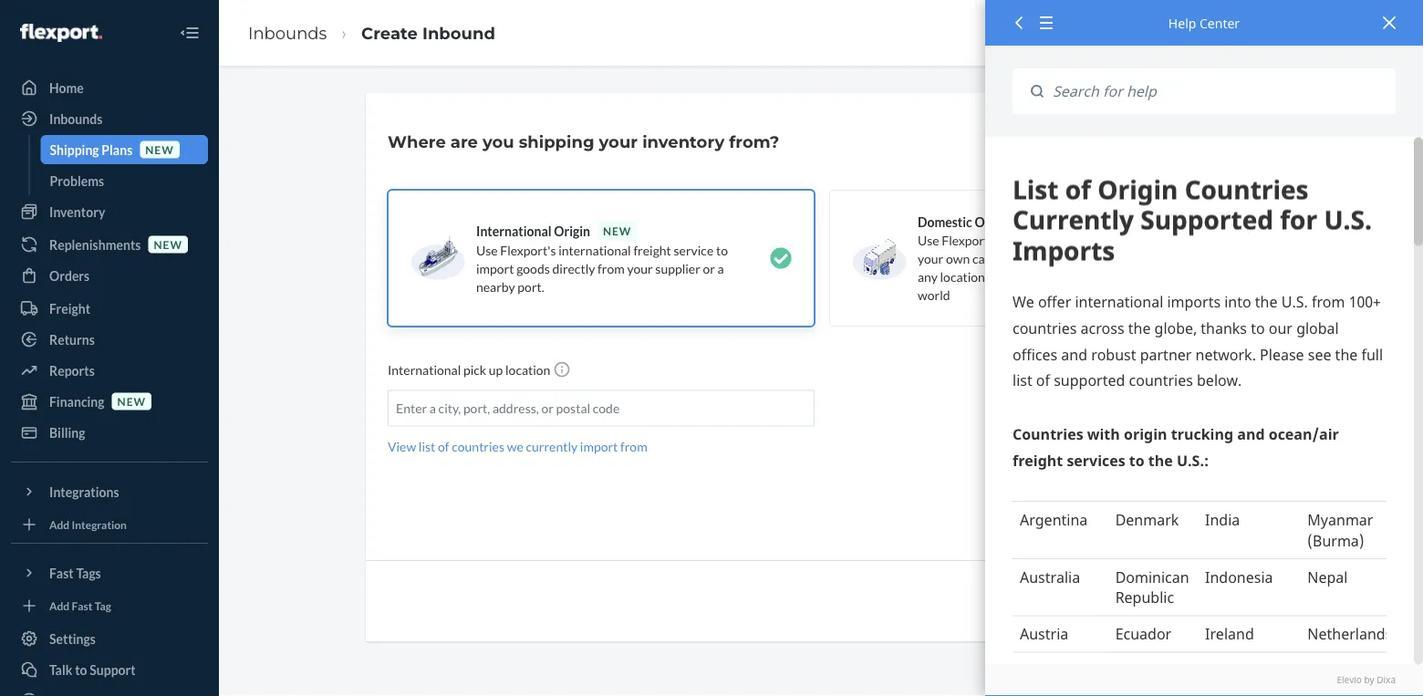 Task type: describe. For each thing, give the bounding box(es) containing it.
create inbound
[[361, 23, 495, 43]]

returns
[[49, 332, 95, 347]]

new for financing
[[117, 394, 146, 408]]

replenishments
[[49, 237, 141, 252]]

up
[[489, 362, 503, 378]]

tags
[[76, 565, 101, 581]]

add for add fast tag
[[49, 599, 70, 612]]

import for from
[[580, 439, 618, 454]]

add integration
[[49, 518, 127, 531]]

international pick up location
[[388, 362, 553, 378]]

to inside "use flexport's international freight service to import goods directly from your supplier or a nearby port."
[[716, 242, 728, 258]]

city,
[[438, 400, 461, 416]]

elevio by dixa
[[1337, 674, 1396, 686]]

where
[[388, 131, 446, 151]]

freight
[[633, 242, 671, 258]]

talk to support button
[[11, 655, 208, 684]]

center
[[1200, 14, 1240, 31]]

or right network
[[1173, 232, 1185, 248]]

shipping plans
[[50, 142, 133, 157]]

service
[[674, 242, 714, 258]]

by
[[1364, 674, 1374, 686]]

enter
[[396, 400, 427, 416]]

1 vertical spatial a
[[429, 400, 436, 416]]

extensive
[[1000, 232, 1053, 248]]

1 vertical spatial inbounds
[[49, 111, 102, 126]]

view list of countries we currently import from
[[388, 439, 647, 454]]

use inside "use flexport's international freight service to import goods directly from your supplier or a nearby port."
[[476, 242, 498, 258]]

inbound
[[422, 23, 495, 43]]

where are you shipping your inventory from?
[[388, 131, 779, 151]]

home link
[[11, 73, 208, 102]]

in
[[1155, 269, 1165, 284]]

port,
[[463, 400, 490, 416]]

reports link
[[11, 356, 208, 385]]

world
[[918, 287, 950, 302]]

use flexport's international freight service to import goods directly from your supplier or a nearby port.
[[476, 242, 728, 294]]

new for international origin
[[603, 224, 632, 237]]

orders link
[[11, 261, 208, 290]]

inbounds inside breadcrumbs navigation
[[248, 23, 327, 43]]

add fast tag
[[49, 599, 111, 612]]

reports
[[49, 363, 95, 378]]

integrations
[[49, 484, 119, 499]]

are
[[450, 131, 478, 151]]

currently
[[526, 439, 578, 454]]

or inside "use flexport's international freight service to import goods directly from your supplier or a nearby port."
[[703, 260, 715, 276]]

domestic
[[918, 214, 972, 229]]

Search search field
[[1044, 68, 1396, 114]]

carrier
[[972, 250, 1010, 266]]

view
[[388, 439, 416, 454]]

integrations button
[[11, 477, 208, 506]]

your inside "use flexport's international freight service to import goods directly from your supplier or a nearby port."
[[627, 260, 653, 276]]

talk
[[49, 662, 72, 677]]

add fast tag link
[[11, 595, 208, 617]]

the
[[1168, 269, 1186, 284]]

from right the parcel
[[1067, 269, 1095, 284]]

integration
[[72, 518, 127, 531]]

international
[[558, 242, 631, 258]]

inventory
[[49, 204, 105, 219]]

dixa
[[1377, 674, 1396, 686]]

address,
[[493, 400, 539, 416]]

elevio
[[1337, 674, 1362, 686]]

list
[[419, 439, 435, 454]]

fast inside 'link'
[[72, 599, 93, 612]]

inventory
[[642, 131, 724, 151]]

breadcrumbs navigation
[[234, 6, 510, 59]]

billing
[[49, 425, 85, 440]]

0 horizontal spatial inbounds link
[[11, 104, 208, 133]]

a inside "use flexport's international freight service to import goods directly from your supplier or a nearby port."
[[718, 260, 724, 276]]

inbound
[[1027, 250, 1073, 266]]

of
[[438, 439, 449, 454]]

support
[[90, 662, 136, 677]]

elevio by dixa link
[[1013, 674, 1396, 687]]



Task type: vqa. For each thing, say whether or not it's contained in the screenshot.
topmost 'Inbounds'
yes



Task type: locate. For each thing, give the bounding box(es) containing it.
products
[[1104, 250, 1153, 266]]

fast left tag
[[72, 599, 93, 612]]

add for add integration
[[49, 518, 70, 531]]

origin up the international
[[554, 223, 590, 239]]

code
[[593, 400, 620, 416]]

your right shipping
[[599, 131, 638, 151]]

use inside domestic origin use flexport's extensive us trucking network or your own carrier to inbound your products from any location, or ship parcel from anywhere in the world
[[918, 232, 939, 248]]

0 horizontal spatial international
[[388, 362, 461, 378]]

1 horizontal spatial inbounds link
[[248, 23, 327, 43]]

parcel
[[1030, 269, 1065, 284]]

1 horizontal spatial to
[[716, 242, 728, 258]]

new for shipping plans
[[145, 143, 174, 156]]

fast inside dropdown button
[[49, 565, 74, 581]]

or down carrier at right top
[[990, 269, 1003, 284]]

import
[[476, 260, 514, 276], [580, 439, 618, 454]]

view list of countries we currently import from button
[[388, 437, 647, 456]]

problems link
[[41, 166, 208, 195]]

import down code
[[580, 439, 618, 454]]

pick
[[463, 362, 486, 378]]

trucking
[[1074, 232, 1121, 248]]

directly
[[552, 260, 595, 276]]

help
[[1168, 14, 1196, 31]]

0 vertical spatial international
[[476, 223, 551, 239]]

origin for international
[[554, 223, 590, 239]]

international for international origin
[[476, 223, 551, 239]]

1 vertical spatial international
[[388, 362, 461, 378]]

import inside button
[[580, 439, 618, 454]]

to inside domestic origin use flexport's extensive us trucking network or your own carrier to inbound your products from any location, or ship parcel from anywhere in the world
[[1013, 250, 1025, 266]]

own
[[946, 250, 970, 266]]

talk to support
[[49, 662, 136, 677]]

shipping
[[50, 142, 99, 157]]

from up the
[[1156, 250, 1183, 266]]

add inside 'link'
[[49, 599, 70, 612]]

2 horizontal spatial to
[[1013, 250, 1025, 266]]

shipping
[[519, 131, 594, 151]]

2 add from the top
[[49, 599, 70, 612]]

1 vertical spatial add
[[49, 599, 70, 612]]

new up the international
[[603, 224, 632, 237]]

fast
[[49, 565, 74, 581], [72, 599, 93, 612]]

add up settings
[[49, 599, 70, 612]]

from?
[[729, 131, 779, 151]]

inventory link
[[11, 197, 208, 226]]

problems
[[50, 173, 104, 188]]

any
[[918, 269, 938, 284]]

1 vertical spatial fast
[[72, 599, 93, 612]]

add left integration
[[49, 518, 70, 531]]

origin
[[975, 214, 1011, 229], [554, 223, 590, 239]]

new right plans
[[145, 143, 174, 156]]

you
[[483, 131, 514, 151]]

to up ship
[[1013, 250, 1025, 266]]

enter a city, port, address, or postal code
[[396, 400, 620, 416]]

close navigation image
[[179, 22, 201, 44]]

financing
[[49, 394, 105, 409]]

1 horizontal spatial inbounds
[[248, 23, 327, 43]]

0 vertical spatial a
[[718, 260, 724, 276]]

from down the international
[[598, 260, 625, 276]]

freight
[[49, 301, 90, 316]]

a left city,
[[429, 400, 436, 416]]

from inside button
[[620, 439, 647, 454]]

international up flexport's
[[476, 223, 551, 239]]

1 add from the top
[[49, 518, 70, 531]]

plans
[[102, 142, 133, 157]]

fast tags
[[49, 565, 101, 581]]

us
[[1055, 232, 1071, 248]]

0 horizontal spatial import
[[476, 260, 514, 276]]

create inbound link
[[361, 23, 495, 43]]

0 vertical spatial inbounds link
[[248, 23, 327, 43]]

new for replenishments
[[154, 238, 182, 251]]

1 horizontal spatial import
[[580, 439, 618, 454]]

ship
[[1005, 269, 1028, 284]]

flexport's
[[942, 232, 997, 248]]

your up any
[[918, 250, 943, 266]]

origin for domestic
[[975, 214, 1011, 229]]

to right the talk
[[75, 662, 87, 677]]

0 horizontal spatial inbounds
[[49, 111, 102, 126]]

from right currently
[[620, 439, 647, 454]]

network
[[1123, 232, 1170, 248]]

settings
[[49, 631, 96, 646]]

1 vertical spatial import
[[580, 439, 618, 454]]

returns link
[[11, 325, 208, 354]]

0 horizontal spatial a
[[429, 400, 436, 416]]

international
[[476, 223, 551, 239], [388, 362, 461, 378]]

import inside "use flexport's international freight service to import goods directly from your supplier or a nearby port."
[[476, 260, 514, 276]]

0 vertical spatial fast
[[49, 565, 74, 581]]

your down freight at the left top of page
[[627, 260, 653, 276]]

1 vertical spatial inbounds link
[[11, 104, 208, 133]]

0 horizontal spatial to
[[75, 662, 87, 677]]

international origin
[[476, 223, 590, 239]]

flexport logo image
[[20, 24, 102, 42]]

0 vertical spatial inbounds
[[248, 23, 327, 43]]

or left postal
[[541, 400, 554, 416]]

your
[[599, 131, 638, 151], [918, 250, 943, 266], [1075, 250, 1101, 266], [627, 260, 653, 276]]

add
[[49, 518, 70, 531], [49, 599, 70, 612]]

1 horizontal spatial international
[[476, 223, 551, 239]]

fast left tags on the left bottom
[[49, 565, 74, 581]]

domestic origin use flexport's extensive us trucking network or your own carrier to inbound your products from any location, or ship parcel from anywhere in the world
[[918, 214, 1186, 302]]

help center
[[1168, 14, 1240, 31]]

0 horizontal spatial use
[[476, 242, 498, 258]]

new up orders link
[[154, 238, 182, 251]]

freight link
[[11, 294, 208, 323]]

0 horizontal spatial origin
[[554, 223, 590, 239]]

check circle image
[[770, 247, 792, 269]]

anywhere
[[1097, 269, 1152, 284]]

tag
[[95, 599, 111, 612]]

to right service
[[716, 242, 728, 258]]

countries
[[452, 439, 504, 454]]

to inside "talk to support" button
[[75, 662, 87, 677]]

new
[[145, 143, 174, 156], [603, 224, 632, 237], [154, 238, 182, 251], [117, 394, 146, 408]]

we
[[507, 439, 523, 454]]

origin up flexport's
[[975, 214, 1011, 229]]

0 vertical spatial import
[[476, 260, 514, 276]]

add integration link
[[11, 514, 208, 535]]

inbounds link
[[248, 23, 327, 43], [11, 104, 208, 133]]

international up enter
[[388, 362, 461, 378]]

a right supplier
[[718, 260, 724, 276]]

goods
[[516, 260, 550, 276]]

location
[[505, 362, 550, 378]]

fast tags button
[[11, 558, 208, 587]]

create
[[361, 23, 418, 43]]

from
[[1156, 250, 1183, 266], [598, 260, 625, 276], [1067, 269, 1095, 284], [620, 439, 647, 454]]

1 horizontal spatial origin
[[975, 214, 1011, 229]]

inbounds
[[248, 23, 327, 43], [49, 111, 102, 126]]

new down reports link
[[117, 394, 146, 408]]

1 horizontal spatial a
[[718, 260, 724, 276]]

or down service
[[703, 260, 715, 276]]

nearby
[[476, 279, 515, 294]]

use up nearby
[[476, 242, 498, 258]]

a
[[718, 260, 724, 276], [429, 400, 436, 416]]

billing link
[[11, 418, 208, 447]]

1 horizontal spatial use
[[918, 232, 939, 248]]

orders
[[49, 268, 90, 283]]

to
[[716, 242, 728, 258], [1013, 250, 1025, 266], [75, 662, 87, 677]]

or
[[1173, 232, 1185, 248], [703, 260, 715, 276], [990, 269, 1003, 284], [541, 400, 554, 416]]

0 vertical spatial add
[[49, 518, 70, 531]]

your down trucking on the top right
[[1075, 250, 1101, 266]]

settings link
[[11, 624, 208, 653]]

home
[[49, 80, 84, 95]]

import for goods
[[476, 260, 514, 276]]

flexport's
[[500, 242, 556, 258]]

location,
[[940, 269, 988, 284]]

postal
[[556, 400, 590, 416]]

use down domestic on the top right of page
[[918, 232, 939, 248]]

port.
[[518, 279, 544, 294]]

international for international pick up location
[[388, 362, 461, 378]]

origin inside domestic origin use flexport's extensive us trucking network or your own carrier to inbound your products from any location, or ship parcel from anywhere in the world
[[975, 214, 1011, 229]]

import up nearby
[[476, 260, 514, 276]]

from inside "use flexport's international freight service to import goods directly from your supplier or a nearby port."
[[598, 260, 625, 276]]



